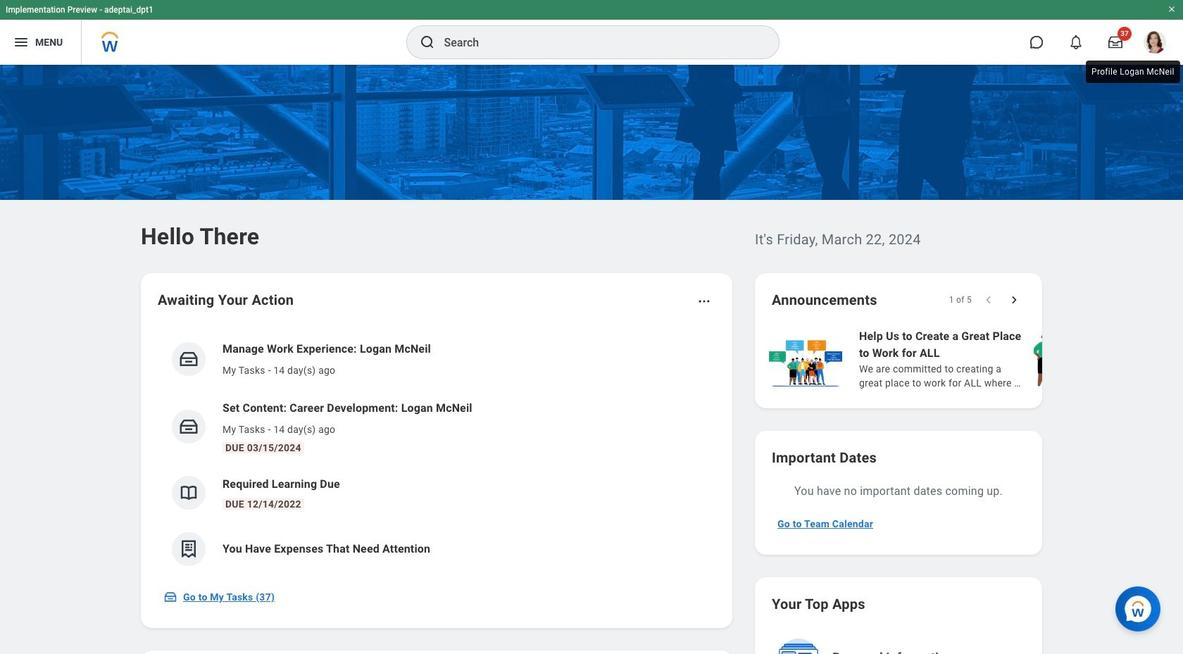 Task type: locate. For each thing, give the bounding box(es) containing it.
book open image
[[178, 482, 199, 504]]

profile logan mcneil image
[[1144, 31, 1166, 56]]

0 vertical spatial inbox image
[[178, 349, 199, 370]]

list
[[766, 327, 1183, 392], [158, 330, 716, 578]]

tooltip
[[1083, 58, 1183, 86]]

status
[[949, 294, 972, 306]]

inbox image
[[178, 349, 199, 370], [178, 416, 199, 437]]

1 vertical spatial inbox image
[[178, 416, 199, 437]]

banner
[[0, 0, 1183, 65]]

justify image
[[13, 34, 30, 51]]

chevron right small image
[[1007, 293, 1021, 307]]

1 inbox image from the top
[[178, 349, 199, 370]]

chevron left small image
[[982, 293, 996, 307]]

dashboard expenses image
[[178, 539, 199, 560]]

inbox image
[[163, 590, 177, 604]]

inbox large image
[[1109, 35, 1123, 49]]

search image
[[419, 34, 436, 51]]

close environment banner image
[[1168, 5, 1176, 13]]

Search Workday  search field
[[444, 27, 750, 58]]

main content
[[0, 65, 1183, 654]]



Task type: describe. For each thing, give the bounding box(es) containing it.
notifications large image
[[1069, 35, 1083, 49]]

1 horizontal spatial list
[[766, 327, 1183, 392]]

0 horizontal spatial list
[[158, 330, 716, 578]]

2 inbox image from the top
[[178, 416, 199, 437]]



Task type: vqa. For each thing, say whether or not it's contained in the screenshot.
list to the right
yes



